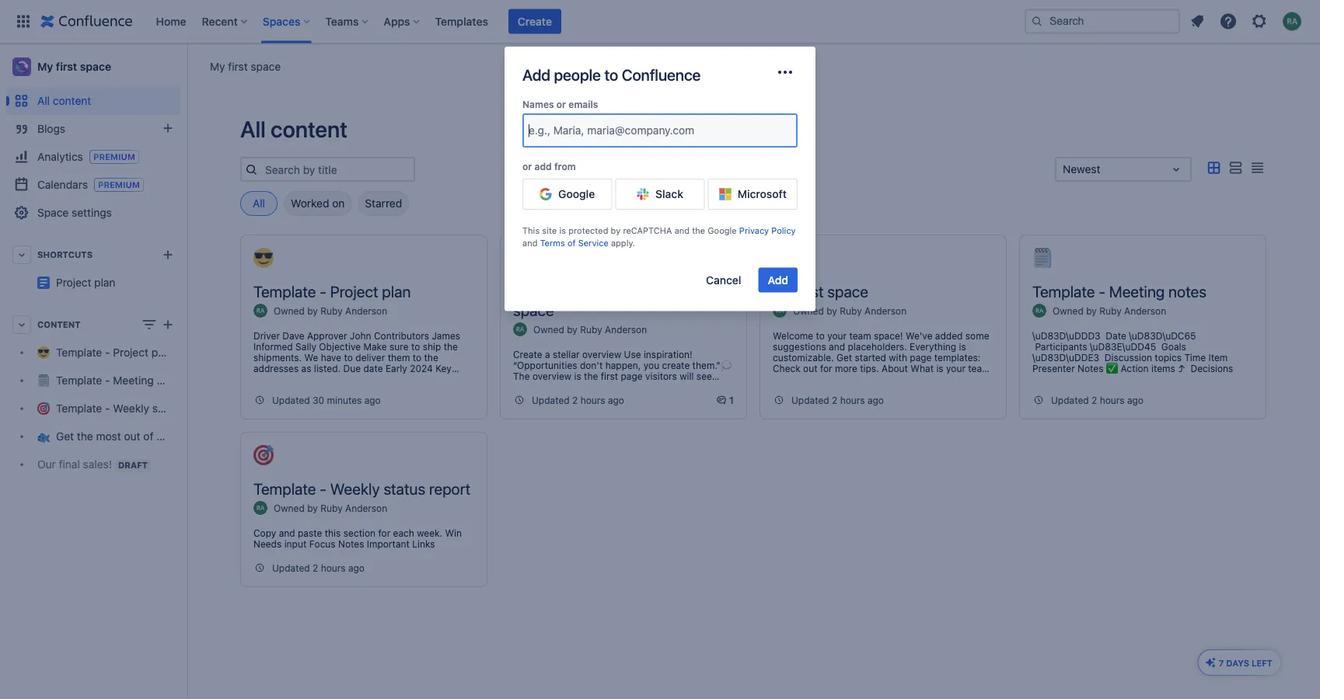 Task type: locate. For each thing, give the bounding box(es) containing it.
most inside tree
[[96, 430, 121, 443]]

weekly inside template - weekly status report link
[[113, 402, 149, 415]]

premium image for analytics
[[89, 150, 139, 164]]

0 vertical spatial notes
[[1078, 363, 1104, 374]]

0 horizontal spatial the
[[77, 430, 93, 443]]

2 vertical spatial and
[[279, 528, 295, 539]]

0 horizontal spatial most
[[96, 430, 121, 443]]

0 horizontal spatial add
[[523, 65, 551, 84]]

owned for template - project plan
[[274, 306, 305, 316]]

by for template - meeting notes
[[1087, 306, 1097, 316]]

template - meeting notes
[[1033, 282, 1207, 301], [56, 374, 185, 387]]

premium image inside analytics link
[[89, 150, 139, 164]]

notes right focus
[[338, 539, 364, 550]]

calendars link
[[6, 171, 180, 199]]

0 vertical spatial get
[[513, 282, 538, 301]]

0 vertical spatial plan
[[382, 282, 411, 301]]

1 horizontal spatial weekly
[[330, 480, 380, 498]]

add up the names
[[523, 65, 551, 84]]

0 vertical spatial weekly
[[113, 402, 149, 415]]

profile picture image for template - project plan
[[254, 304, 268, 318]]

1 horizontal spatial template - project plan
[[254, 282, 411, 301]]

of right terms
[[568, 238, 576, 248]]

hours
[[581, 395, 606, 406], [840, 395, 865, 406], [1100, 395, 1125, 406], [321, 563, 346, 574]]

template
[[254, 282, 316, 301], [1033, 282, 1095, 301], [56, 346, 102, 359], [56, 374, 102, 387], [56, 402, 102, 415], [254, 480, 316, 498]]

to
[[605, 65, 618, 84]]

1 horizontal spatial add
[[768, 274, 789, 287]]

2 vertical spatial the
[[77, 430, 93, 443]]

banner
[[0, 0, 1321, 44]]

my first space link up all content link
[[6, 51, 180, 82]]

each
[[393, 528, 414, 539]]

status up each
[[384, 480, 426, 498]]

1 vertical spatial get the most out of your team space
[[56, 430, 240, 443]]

report inside template - weekly status report link
[[186, 402, 217, 415]]

week.
[[417, 528, 443, 539]]

template - project plan
[[254, 282, 411, 301], [56, 346, 173, 359]]

search image
[[1031, 15, 1044, 28]]

content up search by title field
[[271, 116, 348, 142]]

:sunglasses: image
[[254, 248, 274, 268], [254, 248, 274, 268]]

1 vertical spatial premium image
[[94, 178, 144, 192]]

profile picture image
[[254, 304, 268, 318], [773, 304, 787, 318], [1033, 304, 1047, 318], [513, 323, 527, 337], [254, 502, 268, 516]]

out up draft at the left
[[124, 430, 140, 443]]

0 vertical spatial google
[[559, 188, 595, 201]]

open image
[[1167, 160, 1186, 179]]

profile picture image for template - weekly status report
[[254, 502, 268, 516]]

add
[[523, 65, 551, 84], [768, 274, 789, 287]]

worked
[[291, 197, 329, 210]]

template - project plan inside space element
[[56, 346, 173, 359]]

most down template - weekly status report link on the bottom left of the page
[[96, 430, 121, 443]]

0 horizontal spatial notes
[[338, 539, 364, 550]]

your down this site is protected by recaptcha and the google privacy policy and terms of service apply.
[[649, 282, 679, 301]]

owned for template - meeting notes
[[1053, 306, 1084, 316]]

the right recaptcha
[[692, 226, 706, 236]]

1 horizontal spatial out
[[605, 282, 627, 301]]

0 horizontal spatial or
[[523, 161, 532, 172]]

1 vertical spatial status
[[384, 480, 426, 498]]

1 vertical spatial get
[[56, 430, 74, 443]]

1 horizontal spatial your
[[649, 282, 679, 301]]

status up 'get the most out of your team space' link
[[152, 402, 183, 415]]

:notepad_spiral: image
[[1033, 248, 1053, 268]]

0 horizontal spatial out
[[124, 430, 140, 443]]

and
[[675, 226, 690, 236], [523, 238, 538, 248], [279, 528, 295, 539]]

template - weekly status report up 'get the most out of your team space' link
[[56, 402, 217, 415]]

compact list image
[[1248, 159, 1267, 178]]

0 vertical spatial your
[[649, 282, 679, 301]]

1 horizontal spatial first
[[228, 60, 248, 73]]

get up draft link
[[56, 430, 74, 443]]

shortcuts button
[[6, 241, 180, 269]]

google inside button
[[559, 188, 595, 201]]

1 horizontal spatial notes
[[1078, 363, 1104, 374]]

google down from
[[559, 188, 595, 201]]

notes down create a page image
[[157, 374, 185, 387]]

template - weekly status report
[[56, 402, 217, 415], [254, 480, 471, 498]]

blogs
[[37, 122, 65, 135]]

add for add
[[768, 274, 789, 287]]

worked on
[[291, 197, 345, 210]]

content
[[37, 320, 81, 330]]

weekly
[[113, 402, 149, 415], [330, 480, 380, 498]]

1 horizontal spatial template - meeting notes
[[1033, 282, 1207, 301]]

template - project plan link
[[6, 339, 180, 367]]

create link
[[509, 9, 562, 34]]

add down the policy
[[768, 274, 789, 287]]

space inside get the most out of your team space
[[513, 301, 554, 319]]

by for my first space
[[827, 306, 838, 316]]

my first space down spaces
[[210, 60, 281, 73]]

all up all button
[[240, 116, 266, 142]]

add inside button
[[768, 274, 789, 287]]

1 horizontal spatial get the most out of your team space
[[513, 282, 717, 319]]

content up blogs
[[53, 94, 91, 107]]

of inside this site is protected by recaptcha and the google privacy policy and terms of service apply.
[[568, 238, 576, 248]]

or left emails
[[557, 99, 566, 110]]

all inside space element
[[37, 94, 50, 107]]

1 vertical spatial weekly
[[330, 480, 380, 498]]

project
[[330, 282, 378, 301], [113, 346, 149, 359]]

premium image inside "calendars" link
[[94, 178, 144, 192]]

0 vertical spatial all content
[[37, 94, 91, 107]]

apply.
[[611, 238, 635, 248]]

confluence image
[[40, 12, 133, 31], [40, 12, 133, 31]]

2 for template - weekly status report
[[313, 563, 318, 574]]

1 vertical spatial notes
[[338, 539, 364, 550]]

notes
[[1169, 282, 1207, 301], [157, 374, 185, 387]]

space element
[[0, 44, 240, 700]]

get the most out of your team space inside tree
[[56, 430, 240, 443]]

template - weekly status report link
[[6, 395, 217, 423]]

meeting
[[1110, 282, 1165, 301], [113, 374, 154, 387]]

get the most out of your team space link
[[6, 423, 240, 451]]

0 horizontal spatial plan
[[152, 346, 173, 359]]

win
[[445, 528, 462, 539]]

of up draft at the left
[[143, 430, 154, 443]]

emails
[[569, 99, 598, 110]]

1 vertical spatial the
[[542, 282, 564, 301]]

template - weekly status report up the section
[[254, 480, 471, 498]]

meeting up template - weekly status report link on the bottom left of the page
[[113, 374, 154, 387]]

2 horizontal spatial and
[[675, 226, 690, 236]]

the up draft link
[[77, 430, 93, 443]]

and right copy
[[279, 528, 295, 539]]

status
[[152, 402, 183, 415], [384, 480, 426, 498]]

google left privacy
[[708, 226, 737, 236]]

updated 2 hours ago
[[532, 395, 625, 406], [792, 395, 884, 406], [1052, 395, 1144, 406], [272, 563, 365, 574]]

owned by for meeting
[[1053, 306, 1100, 316]]

0 horizontal spatial all content
[[37, 94, 91, 107]]

0 horizontal spatial and
[[279, 528, 295, 539]]

by
[[611, 226, 621, 236], [307, 306, 318, 316], [827, 306, 838, 316], [1087, 306, 1097, 316], [567, 324, 578, 335], [307, 503, 318, 514]]

my first space
[[210, 60, 281, 73], [37, 60, 111, 73], [773, 282, 869, 301]]

2 vertical spatial of
[[143, 430, 154, 443]]

worked on button
[[284, 191, 352, 216]]

my first space up all content link
[[37, 60, 111, 73]]

0 vertical spatial out
[[605, 282, 627, 301]]

all button
[[240, 191, 278, 216]]

get the most out of your team space down apply. at the top left of the page
[[513, 282, 717, 319]]

0 horizontal spatial get the most out of your team space
[[56, 430, 240, 443]]

the down terms
[[542, 282, 564, 301]]

1 vertical spatial meeting
[[113, 374, 154, 387]]

comments image
[[716, 394, 728, 407]]

site
[[542, 226, 557, 236]]

most down service
[[567, 282, 601, 301]]

1 horizontal spatial team
[[682, 282, 717, 301]]

most inside get the most out of your team space
[[567, 282, 601, 301]]

privacy
[[740, 226, 769, 236]]

banner containing home
[[0, 0, 1321, 44]]

0 horizontal spatial team
[[182, 430, 207, 443]]

0 vertical spatial report
[[186, 402, 217, 415]]

1 horizontal spatial status
[[384, 480, 426, 498]]

owned for get the most out of your team space
[[534, 324, 564, 335]]

0 horizontal spatial template - project plan
[[56, 346, 173, 359]]

add
[[535, 161, 552, 172]]

1 horizontal spatial report
[[429, 480, 471, 498]]

2 vertical spatial all
[[253, 197, 265, 210]]

1 horizontal spatial meeting
[[1110, 282, 1165, 301]]

the
[[692, 226, 706, 236], [542, 282, 564, 301], [77, 430, 93, 443]]

0 horizontal spatial first
[[56, 60, 77, 73]]

my inside space element
[[37, 60, 53, 73]]

draft
[[118, 461, 148, 471]]

all up blogs
[[37, 94, 50, 107]]

owned by for space
[[793, 306, 840, 316]]

by inside this site is protected by recaptcha and the google privacy policy and terms of service apply.
[[611, 226, 621, 236]]

1 vertical spatial your
[[156, 430, 179, 443]]

owned for my first space
[[793, 306, 824, 316]]

get inside space element
[[56, 430, 74, 443]]

all content up search by title field
[[240, 116, 348, 142]]

of down apply. at the top left of the page
[[631, 282, 645, 301]]

slack button
[[615, 179, 705, 210]]

0 vertical spatial get the most out of your team space
[[513, 282, 717, 319]]

0 vertical spatial most
[[567, 282, 601, 301]]

my first space link
[[6, 51, 180, 82], [210, 59, 281, 74]]

:dart: image
[[254, 446, 274, 466], [254, 446, 274, 466]]

1 vertical spatial plan
[[152, 346, 173, 359]]

maria@company.com
[[587, 124, 695, 137]]

first
[[228, 60, 248, 73], [56, 60, 77, 73], [798, 282, 824, 301]]

out
[[605, 282, 627, 301], [124, 430, 140, 443]]

:notepad_spiral: image
[[1033, 248, 1053, 268]]

1 vertical spatial notes
[[157, 374, 185, 387]]

content inside space element
[[53, 94, 91, 107]]

updated
[[272, 395, 310, 406], [532, 395, 570, 406], [792, 395, 830, 406], [1052, 395, 1089, 406], [272, 563, 310, 574]]

by for get the most out of your team space
[[567, 324, 578, 335]]

1 horizontal spatial the
[[542, 282, 564, 301]]

spaces button
[[258, 9, 316, 34]]

0 vertical spatial add
[[523, 65, 551, 84]]

1 horizontal spatial project
[[330, 282, 378, 301]]

premium image
[[89, 150, 139, 164], [94, 178, 144, 192]]

report
[[186, 402, 217, 415], [429, 480, 471, 498]]

get the most out of your team space
[[513, 282, 717, 319], [56, 430, 240, 443]]

out inside 'get the most out of your team space' link
[[124, 430, 140, 443]]

0 horizontal spatial template - weekly status report
[[56, 402, 217, 415]]

0 horizontal spatial my first space
[[37, 60, 111, 73]]

1 vertical spatial template - project plan
[[56, 346, 173, 359]]

owned by for most
[[534, 324, 580, 335]]

0 vertical spatial template - weekly status report
[[56, 402, 217, 415]]

1 vertical spatial template - meeting notes
[[56, 374, 185, 387]]

e.g., maria, maria@company.com
[[529, 124, 695, 137]]

templates link
[[431, 9, 493, 34]]

premium image up "calendars" link
[[89, 150, 139, 164]]

0 horizontal spatial notes
[[157, 374, 185, 387]]

1 vertical spatial out
[[124, 430, 140, 443]]

create a page image
[[159, 316, 177, 334]]

plan
[[382, 282, 411, 301], [152, 346, 173, 359]]

ago for template - weekly status report
[[348, 563, 365, 574]]

1 vertical spatial of
[[631, 282, 645, 301]]

1 horizontal spatial of
[[568, 238, 576, 248]]

1 vertical spatial report
[[429, 480, 471, 498]]

notes inside space element
[[157, 374, 185, 387]]

template - meeting notes up \ud83e\udd45
[[1033, 282, 1207, 301]]

microsoft button
[[708, 179, 798, 210]]

your inside space element
[[156, 430, 179, 443]]

1
[[730, 395, 734, 406]]

template - meeting notes inside tree
[[56, 374, 185, 387]]

or left add
[[523, 161, 532, 172]]

tree
[[6, 339, 240, 479]]

project inside tree
[[113, 346, 149, 359]]

space inside tree
[[210, 430, 240, 443]]

0 horizontal spatial status
[[152, 402, 183, 415]]

by for template - project plan
[[307, 306, 318, 316]]

0 horizontal spatial weekly
[[113, 402, 149, 415]]

tree inside space element
[[6, 339, 240, 479]]

weekly up the section
[[330, 480, 380, 498]]

template - meeting notes up template - weekly status report link on the bottom left of the page
[[56, 374, 185, 387]]

owned
[[274, 306, 305, 316], [793, 306, 824, 316], [1053, 306, 1084, 316], [534, 324, 564, 335], [274, 503, 305, 514]]

analytics
[[37, 150, 83, 163]]

1 vertical spatial content
[[271, 116, 348, 142]]

\ud83d\uddd3  date \ud83d\udc65 participants \ud83e\udd45  goals \ud83d\udde3  discussion topics time item presenter notes     ✅  action items ⤴  decisions
[[1033, 331, 1234, 374]]

my first space down the policy
[[773, 282, 869, 301]]

all content up blogs
[[37, 94, 91, 107]]

template - project plan image
[[37, 277, 50, 289]]

create a blog image
[[159, 119, 177, 138]]

google button
[[523, 179, 612, 210]]

1 vertical spatial add
[[768, 274, 789, 287]]

Search field
[[1025, 9, 1181, 34]]

0 horizontal spatial template - meeting notes
[[56, 374, 185, 387]]

team
[[682, 282, 717, 301], [182, 430, 207, 443]]

all left worked
[[253, 197, 265, 210]]

2 horizontal spatial of
[[631, 282, 645, 301]]

30
[[313, 395, 324, 406]]

status inside template - weekly status report link
[[152, 402, 183, 415]]

0 vertical spatial meeting
[[1110, 282, 1165, 301]]

⤴
[[1178, 363, 1186, 374]]

microsoft
[[738, 188, 787, 201]]

1 vertical spatial google
[[708, 226, 737, 236]]

1 horizontal spatial google
[[708, 226, 737, 236]]

weekly up 'get the most out of your team space' link
[[113, 402, 149, 415]]

2 horizontal spatial first
[[798, 282, 824, 301]]

my first space link down spaces
[[210, 59, 281, 74]]

0 horizontal spatial your
[[156, 430, 179, 443]]

space
[[251, 60, 281, 73], [80, 60, 111, 73], [828, 282, 869, 301], [513, 301, 554, 319], [210, 430, 240, 443]]

most
[[567, 282, 601, 301], [96, 430, 121, 443]]

and right recaptcha
[[675, 226, 690, 236]]

0 vertical spatial premium image
[[89, 150, 139, 164]]

space settings
[[37, 206, 112, 219]]

all content
[[37, 94, 91, 107], [240, 116, 348, 142]]

notes up \ud83d\udc65
[[1169, 282, 1207, 301]]

ago
[[365, 395, 381, 406], [608, 395, 625, 406], [868, 395, 884, 406], [1128, 395, 1144, 406], [348, 563, 365, 574]]

0 horizontal spatial meeting
[[113, 374, 154, 387]]

tree containing template - project plan
[[6, 339, 240, 479]]

or
[[557, 99, 566, 110], [523, 161, 532, 172]]

meeting up \ud83d\udc65
[[1110, 282, 1165, 301]]

1 horizontal spatial plan
[[382, 282, 411, 301]]

the inside space element
[[77, 430, 93, 443]]

content
[[53, 94, 91, 107], [271, 116, 348, 142]]

0 vertical spatial or
[[557, 99, 566, 110]]

1 horizontal spatial most
[[567, 282, 601, 301]]

get the most out of your team space up draft at the left
[[56, 430, 240, 443]]

0 horizontal spatial my
[[37, 60, 53, 73]]

:fish: image
[[513, 248, 534, 268], [513, 248, 534, 268]]

all inside button
[[253, 197, 265, 210]]

template - weekly status report inside space element
[[56, 402, 217, 415]]

premium image up space settings link on the top of the page
[[94, 178, 144, 192]]

service
[[578, 238, 609, 248]]

people
[[554, 65, 601, 84]]

get down this
[[513, 282, 538, 301]]

and down this
[[523, 238, 538, 248]]

your down template - weekly status report link on the bottom left of the page
[[156, 430, 179, 443]]

out down apply. at the top left of the page
[[605, 282, 627, 301]]

0 horizontal spatial get
[[56, 430, 74, 443]]

notes left ✅
[[1078, 363, 1104, 374]]

0 vertical spatial of
[[568, 238, 576, 248]]



Task type: describe. For each thing, give the bounding box(es) containing it.
1 horizontal spatial my
[[210, 60, 225, 73]]

starred
[[365, 197, 402, 210]]

links
[[412, 539, 435, 550]]

add for add people to confluence
[[523, 65, 551, 84]]

paste
[[298, 528, 322, 539]]

template - meeting notes link
[[6, 367, 185, 395]]

0 vertical spatial and
[[675, 226, 690, 236]]

notes inside \ud83d\uddd3  date \ud83d\udc65 participants \ud83e\udd45  goals \ud83d\udde3  discussion topics time item presenter notes     ✅  action items ⤴  decisions
[[1078, 363, 1104, 374]]

home link
[[151, 9, 191, 34]]

cancel button
[[697, 268, 751, 293]]

participants
[[1035, 341, 1088, 352]]

owned by for weekly
[[274, 503, 321, 514]]

2 horizontal spatial my first space
[[773, 282, 869, 301]]

updated 2 hours ago for my first space
[[792, 395, 884, 406]]

protected
[[569, 226, 609, 236]]

item
[[1209, 352, 1228, 363]]

important
[[367, 539, 410, 550]]

0 vertical spatial template - meeting notes
[[1033, 282, 1207, 301]]

global element
[[9, 0, 1022, 43]]

section
[[344, 528, 376, 539]]

analytics link
[[6, 143, 180, 171]]

space settings link
[[6, 199, 180, 227]]

copy and paste this section for each week. win needs input focus notes important links
[[254, 528, 462, 550]]

or add from
[[523, 161, 576, 172]]

updated 2 hours ago for template - weekly status report
[[272, 563, 365, 574]]

1 vertical spatial all
[[240, 116, 266, 142]]

blogs link
[[6, 115, 180, 143]]

e.g.,
[[529, 124, 551, 137]]

updated for template - weekly status report
[[272, 563, 310, 574]]

all content inside space element
[[37, 94, 91, 107]]

for
[[378, 528, 391, 539]]

team inside get the most out of your team space
[[682, 282, 717, 301]]

1 horizontal spatial my first space
[[210, 60, 281, 73]]

newest
[[1063, 163, 1101, 176]]

ago for my first space
[[868, 395, 884, 406]]

out inside get the most out of your team space
[[605, 282, 627, 301]]

needs
[[254, 539, 282, 550]]

this
[[523, 226, 540, 236]]

1 horizontal spatial content
[[271, 116, 348, 142]]

all content link
[[6, 87, 180, 115]]

the inside this site is protected by recaptcha and the google privacy policy and terms of service apply.
[[692, 226, 706, 236]]

draft link
[[6, 451, 180, 479]]

recaptcha
[[623, 226, 672, 236]]

by for template - weekly status report
[[307, 503, 318, 514]]

this site is protected by recaptcha and the google privacy policy and terms of service apply.
[[523, 226, 796, 248]]

profile picture image for my first space
[[773, 304, 787, 318]]

privacy policy link
[[740, 226, 796, 236]]

✅
[[1107, 363, 1116, 374]]

space
[[37, 206, 69, 219]]

updated for template - meeting notes
[[1052, 395, 1089, 406]]

home
[[156, 15, 186, 28]]

updated 2 hours ago for template - meeting notes
[[1052, 395, 1144, 406]]

1 horizontal spatial get
[[513, 282, 538, 301]]

minutes
[[327, 395, 362, 406]]

ago for template - meeting notes
[[1128, 395, 1144, 406]]

updated for template - project plan
[[272, 395, 310, 406]]

plan inside tree
[[152, 346, 173, 359]]

settings
[[72, 206, 112, 219]]

profile picture image for get the most out of your team space
[[513, 323, 527, 337]]

ago for template - project plan
[[365, 395, 381, 406]]

Search by title field
[[261, 159, 414, 180]]

time
[[1185, 352, 1206, 363]]

terms of service link
[[540, 238, 609, 248]]

cards image
[[1205, 159, 1223, 178]]

confluence
[[622, 65, 701, 84]]

and inside "copy and paste this section for each week. win needs input focus notes important links"
[[279, 528, 295, 539]]

items
[[1152, 363, 1176, 374]]

updated for my first space
[[792, 395, 830, 406]]

names
[[523, 99, 554, 110]]

1 horizontal spatial my first space link
[[210, 59, 281, 74]]

owned for template - weekly status report
[[274, 503, 305, 514]]

updated 30 minutes ago
[[272, 395, 381, 406]]

copy
[[254, 528, 276, 539]]

2 for template - meeting notes
[[1092, 395, 1098, 406]]

0 horizontal spatial my first space link
[[6, 51, 180, 82]]

0 vertical spatial project
[[330, 282, 378, 301]]

spaces
[[263, 15, 301, 28]]

topics
[[1155, 352, 1182, 363]]

maria,
[[554, 124, 584, 137]]

hours for template - meeting notes
[[1100, 395, 1125, 406]]

settings icon image
[[1251, 12, 1269, 31]]

names or emails
[[523, 99, 598, 110]]

policy
[[772, 226, 796, 236]]

is
[[560, 226, 566, 236]]

list image
[[1227, 159, 1245, 178]]

cancel
[[706, 274, 742, 287]]

more image
[[776, 63, 795, 82]]

1 horizontal spatial and
[[523, 238, 538, 248]]

add people to confluence
[[523, 65, 701, 84]]

\ud83d\uddd3
[[1033, 331, 1101, 341]]

hours for template - weekly status report
[[321, 563, 346, 574]]

1 vertical spatial or
[[523, 161, 532, 172]]

owned by for project
[[274, 306, 321, 316]]

from
[[554, 161, 576, 172]]

1 horizontal spatial or
[[557, 99, 566, 110]]

starred button
[[358, 191, 409, 216]]

1 vertical spatial all content
[[240, 116, 348, 142]]

terms
[[540, 238, 565, 248]]

presenter
[[1033, 363, 1075, 374]]

focus
[[309, 539, 336, 550]]

slack
[[656, 188, 684, 201]]

shortcuts
[[37, 250, 93, 260]]

profile picture image for template - meeting notes
[[1033, 304, 1047, 318]]

meeting inside space element
[[113, 374, 154, 387]]

on
[[332, 197, 345, 210]]

2 horizontal spatial my
[[773, 282, 794, 301]]

google inside this site is protected by recaptcha and the google privacy policy and terms of service apply.
[[708, 226, 737, 236]]

of inside space element
[[143, 430, 154, 443]]

team inside tree
[[182, 430, 207, 443]]

hours for my first space
[[840, 395, 865, 406]]

2 for my first space
[[832, 395, 838, 406]]

this
[[325, 528, 341, 539]]

\ud83e\udd45
[[1090, 341, 1157, 352]]

content button
[[6, 311, 180, 339]]

add button
[[759, 268, 798, 293]]

templates
[[435, 15, 488, 28]]

0 vertical spatial notes
[[1169, 282, 1207, 301]]

create
[[518, 15, 552, 28]]

notes inside "copy and paste this section for each week. win needs input focus notes important links"
[[338, 539, 364, 550]]

Names or emails text field
[[529, 123, 532, 138]]

\ud83d\udde3
[[1033, 352, 1100, 363]]

my first space inside space element
[[37, 60, 111, 73]]

\ud83d\udc65
[[1129, 331, 1197, 341]]

first inside space element
[[56, 60, 77, 73]]

premium image for calendars
[[94, 178, 144, 192]]

input
[[284, 539, 307, 550]]

1 vertical spatial template - weekly status report
[[254, 480, 471, 498]]



Task type: vqa. For each thing, say whether or not it's contained in the screenshot.
top it
no



